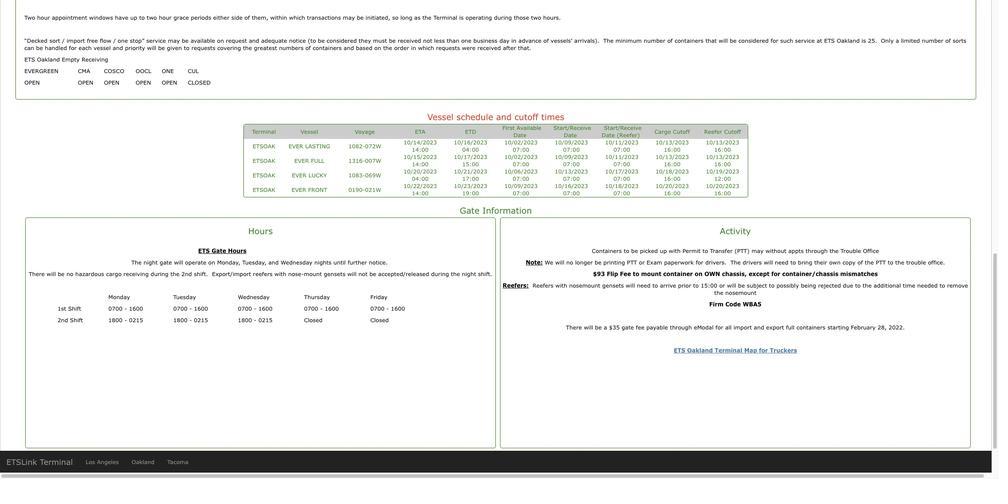 Task type: describe. For each thing, give the bounding box(es) containing it.
1 horizontal spatial wednesday
[[281, 259, 312, 266]]

10/19/2023
[[706, 168, 739, 175]]

possibly
[[777, 282, 799, 289]]

the up tuesday
[[171, 271, 180, 278]]

one
[[162, 68, 174, 74]]

to right prior
[[693, 282, 699, 289]]

that.
[[518, 45, 531, 51]]

such
[[780, 37, 793, 44]]

container/chassis
[[782, 271, 839, 278]]

10/18/2023 for 07:00
[[605, 183, 639, 190]]

10/22/2023 14:00
[[404, 183, 437, 197]]

07:00 up 10/13/2023 07:00
[[563, 161, 580, 168]]

07:00 up 10/17/2023 07:00
[[614, 161, 630, 168]]

limited
[[901, 37, 920, 44]]

cma
[[78, 68, 90, 74]]

07:00 inside 10/17/2023 07:00
[[614, 175, 630, 182]]

07:00 inside 10/16/2023 07:00
[[563, 190, 580, 197]]

2 vertical spatial 10/09/2023
[[504, 183, 538, 190]]

cutoff for cargo
[[673, 128, 690, 135]]

be left $35
[[595, 324, 602, 331]]

firm code wba5
[[710, 301, 762, 308]]

will down the chassis,
[[727, 282, 736, 289]]

ever for ever full
[[294, 157, 309, 164]]

may inside "decked sort / import free flow / one stop" service may be available on request and adequate notice (to be considered they must be received not less than one business day in advance of vessels' arrivals).  the minimum number of containers that will be considered for such service at ets oakland is 25.  only a limited number of sorts can be handled for each vessel and priority will be given to requests covering the greatest numbers of containers and based on the order in which requests were received after that.
[[168, 37, 180, 44]]

389
[[517, 469, 528, 475]]

0 vertical spatial 2nd
[[181, 271, 192, 278]]

ever for ever lucky
[[292, 172, 307, 179]]

0 vertical spatial which
[[289, 14, 305, 21]]

ets oakland terminal map for truckers link
[[674, 347, 797, 354]]

5 1600 from the left
[[391, 306, 405, 312]]

the down 15:00 or
[[715, 290, 724, 297]]

will left operate
[[174, 259, 183, 266]]

friday
[[370, 294, 388, 301]]

for up 'possibly'
[[772, 271, 781, 278]]

information for gate
[[483, 205, 532, 216]]

be inside reefers: reefers with nosemount gensets will need to arrive prior to 15:00 or will be subject to possibly being rejected due to the additional time needed to remove the nosemount
[[738, 282, 745, 289]]

copy
[[843, 259, 856, 266]]

for right 'map'
[[759, 347, 768, 354]]

receiving
[[123, 271, 149, 278]]

to right subject
[[769, 282, 775, 289]]

information for terminal
[[355, 469, 388, 475]]

07:00 down 10/06/2023 07:00 at the right top
[[513, 190, 529, 197]]

10/13/2023 16:00 up 10/19/2023
[[706, 154, 739, 168]]

two hour appointment windows have up to two hour grace periods either side of them, within which transactions may be initiated, so long as the terminal is operating during those two hours.
[[24, 14, 561, 21]]

sorts
[[953, 37, 967, 44]]

10/06/2023 07:00
[[504, 168, 538, 182]]

1 horizontal spatial on
[[217, 37, 224, 44]]

0 vertical spatial gate
[[160, 259, 172, 266]]

0 vertical spatial may
[[343, 14, 355, 21]]

10/18/2023 16:00
[[656, 168, 689, 182]]

a inside "decked sort / import free flow / one stop" service may be available on request and adequate notice (to be considered they must be received not less than one business day in advance of vessels' arrivals).  the minimum number of containers that will be considered for such service at ets oakland is 25.  only a limited number of sorts can be handled for each vessel and priority will be given to requests covering the greatest numbers of containers and based on the order in which requests were received after that.
[[896, 37, 899, 44]]

10/11/2023 07:00 for 10/16/2023
[[605, 139, 639, 153]]

10/13/2023 up 10/16/2023 07:00
[[555, 168, 588, 175]]

based
[[356, 45, 372, 51]]

terminal information berths 226-236 : everport terminal services 389 terminal island way terminal island, ca 90731
[[329, 469, 663, 475]]

"decked
[[24, 37, 47, 44]]

2 horizontal spatial on
[[374, 45, 381, 51]]

as
[[414, 14, 421, 21]]

1 vertical spatial import
[[734, 324, 752, 331]]

1 one from the left
[[118, 37, 128, 44]]

0 horizontal spatial gensets
[[324, 271, 345, 278]]

the down the request
[[243, 45, 252, 51]]

2 requests from the left
[[436, 45, 460, 51]]

exam
[[647, 259, 662, 266]]

04:00 for 10/16/2023 04:00
[[462, 146, 479, 153]]

1st shift
[[58, 306, 81, 312]]

ets oakland terminal map for truckers
[[674, 347, 797, 354]]

10/09/2023 for 10/16/2023
[[555, 139, 588, 146]]

two
[[24, 14, 35, 21]]

0 horizontal spatial the
[[131, 259, 142, 266]]

map
[[744, 347, 757, 354]]

10/16/2023 for 04:00
[[454, 139, 487, 146]]

(reefer)
[[617, 132, 640, 139]]

1 1600 from the left
[[129, 306, 143, 312]]

10/16/2023 07:00
[[555, 183, 588, 197]]

lasting
[[305, 143, 330, 150]]

ets for ets gate hours
[[198, 248, 210, 255]]

be down "decked
[[36, 45, 43, 51]]

be left initiated,
[[357, 14, 364, 21]]

additional
[[874, 282, 901, 289]]

to right have
[[139, 14, 145, 21]]

1 vertical spatial night
[[462, 271, 476, 278]]

1st
[[58, 306, 66, 312]]

15:00
[[462, 161, 479, 168]]

notice
[[289, 37, 306, 44]]

be up given
[[182, 37, 189, 44]]

firm
[[710, 301, 724, 308]]

10/16/2023 for 07:00
[[555, 183, 588, 190]]

07:00 down start/receive date
[[563, 146, 580, 153]]

so
[[392, 14, 399, 21]]

be right (to
[[318, 37, 325, 44]]

front
[[308, 186, 327, 193]]

1 0700 from the left
[[108, 306, 123, 312]]

the up own
[[830, 248, 839, 255]]

1 1800 from the left
[[108, 317, 123, 324]]

to right due at the right bottom
[[855, 282, 861, 289]]

of left vessels'
[[544, 37, 549, 44]]

and up the reefers
[[268, 259, 279, 266]]

reefers:
[[503, 282, 529, 289]]

of down (to
[[306, 45, 311, 51]]

be left given
[[158, 45, 165, 51]]

and right vessel
[[113, 45, 123, 51]]

2 vertical spatial 10/09/2023 07:00
[[504, 183, 538, 197]]

14:00 for 10/22/2023 14:00
[[412, 190, 429, 197]]

etsoak for ever lucky
[[253, 172, 275, 179]]

notice.
[[369, 259, 388, 266]]

they
[[359, 37, 371, 44]]

10/13/2023 16:00 down cargo cutoff
[[656, 139, 689, 153]]

236
[[423, 469, 434, 475]]

greatest
[[254, 45, 277, 51]]

trouble
[[907, 259, 926, 266]]

priority
[[125, 45, 145, 51]]

10/23/2023
[[454, 183, 487, 190]]

10/22/2023
[[404, 183, 437, 190]]

0 horizontal spatial nosemount
[[569, 282, 600, 289]]

10/02/2023 for 10/17/2023 15:00
[[504, 154, 538, 160]]

the down office
[[865, 259, 874, 266]]

and left "export"
[[754, 324, 764, 331]]

empty
[[62, 56, 80, 63]]

the down mismatches
[[863, 282, 872, 289]]

to left bring
[[791, 259, 796, 266]]

available
[[517, 125, 542, 131]]

1083-069w
[[348, 172, 381, 179]]

10/06/2023
[[504, 168, 538, 175]]

15:00 or
[[701, 282, 725, 289]]

which inside "decked sort / import free flow / one stop" service may be available on request and adequate notice (to be considered they must be received not less than one business day in advance of vessels' arrivals).  the minimum number of containers that will be considered for such service at ets oakland is 25.  only a limited number of sorts can be handled for each vessel and priority will be given to requests covering the greatest numbers of containers and based on the order in which requests were received after that.
[[418, 45, 434, 51]]

there for there will be no hazardous cargo receiving during the 2nd shift.  export/import reefers with nose-mount gensets will not be accepted/released during the night shift.
[[29, 271, 45, 278]]

1 two from the left
[[147, 14, 157, 21]]

2 vertical spatial containers
[[797, 324, 826, 331]]

for left all
[[716, 324, 723, 331]]

1 open from the left
[[24, 79, 40, 86]]

0 horizontal spatial on
[[208, 259, 215, 266]]

0 horizontal spatial during
[[151, 271, 169, 278]]

the down must
[[383, 45, 392, 51]]

2 1600 from the left
[[194, 306, 208, 312]]

handled
[[45, 45, 67, 51]]

oakland inside oakland link
[[132, 459, 155, 466]]

will down further at the left
[[347, 271, 357, 278]]

10/09/2023 07:00 for 10/16/2023
[[555, 139, 588, 153]]

oakland inside "decked sort / import free flow / one stop" service may be available on request and adequate notice (to be considered they must be received not less than one business day in advance of vessels' arrivals).  the minimum number of containers that will be considered for such service at ets oakland is 25.  only a limited number of sorts can be handled for each vessel and priority will be given to requests covering the greatest numbers of containers and based on the order in which requests were received after that.
[[837, 37, 860, 44]]

for left such
[[771, 37, 779, 44]]

los angeles link
[[79, 452, 125, 473]]

0 horizontal spatial with
[[275, 271, 286, 278]]

ptt
[[627, 259, 637, 266]]

10/11/2023 07:00 for 10/17/2023
[[605, 154, 639, 168]]

gate information
[[460, 205, 532, 216]]

$93 flip
[[593, 271, 618, 278]]

3 open from the left
[[104, 79, 119, 86]]

:
[[436, 469, 438, 475]]

cul
[[188, 68, 199, 74]]

14:00 for 10/15/2023 14:00
[[412, 161, 429, 168]]

island,
[[614, 469, 633, 475]]

to right fee
[[633, 271, 639, 278]]

note:
[[526, 259, 543, 266]]

0 horizontal spatial wednesday
[[238, 294, 270, 301]]

there will be a $35 gate fee payable through emodal for all import and export full containers starting february 28, 2022.
[[566, 324, 905, 331]]

10/14/2023
[[404, 139, 437, 146]]

07:00 down first available date
[[513, 146, 529, 153]]

shift for 2nd shift
[[70, 317, 83, 324]]

the right the ptt to
[[896, 259, 905, 266]]

will right priority
[[147, 45, 156, 51]]

2 1800 from the left
[[173, 317, 187, 324]]

5 0700 - 1600 from the left
[[370, 306, 405, 312]]

2 / from the left
[[113, 37, 116, 44]]

ets for ets oakland terminal map for truckers
[[674, 347, 685, 354]]

1 / from the left
[[62, 37, 65, 44]]

0 vertical spatial need
[[775, 259, 789, 266]]

being
[[801, 282, 816, 289]]

will down may without
[[764, 259, 773, 266]]

ever for ever front
[[292, 186, 306, 193]]

cutoff for reefer
[[724, 128, 741, 135]]

longer
[[575, 259, 593, 266]]

shift.
[[478, 271, 492, 278]]

0 horizontal spatial not
[[359, 271, 368, 278]]

subject
[[747, 282, 767, 289]]

reefer cutoff
[[702, 128, 743, 135]]

10/13/2023 16:00 down reefer cutoff
[[706, 139, 739, 153]]

given
[[167, 45, 182, 51]]

2 two from the left
[[531, 14, 541, 21]]

shift for 1st shift
[[68, 306, 81, 312]]

will down fee
[[626, 282, 635, 289]]

for up on own
[[696, 259, 704, 266]]

2 closed from the left
[[370, 317, 389, 324]]

further
[[348, 259, 367, 266]]

after
[[503, 45, 516, 51]]

10/19/2023 12:00
[[706, 168, 739, 182]]

accepted/released
[[378, 271, 429, 278]]

february
[[851, 324, 876, 331]]

5 0700 from the left
[[370, 306, 385, 312]]

10/13/2023 down reefer cutoff
[[706, 139, 739, 146]]

07:00 up the 10/06/2023
[[513, 161, 529, 168]]

be down notice.
[[370, 271, 376, 278]]

and up greatest
[[249, 37, 259, 44]]

0 horizontal spatial is
[[459, 14, 464, 21]]

0 vertical spatial gate
[[460, 205, 480, 216]]

cosco
[[104, 68, 124, 74]]

0 horizontal spatial containers
[[313, 45, 342, 51]]

1 vertical spatial up
[[660, 248, 667, 255]]

19:00
[[462, 190, 479, 197]]

to right needed
[[940, 282, 945, 289]]

of left that
[[667, 37, 673, 44]]

etsoak for ever front
[[253, 186, 275, 193]]

be up $93 flip
[[595, 259, 602, 266]]

all
[[725, 324, 732, 331]]

1 vertical spatial received
[[478, 45, 501, 51]]

2022.
[[889, 324, 905, 331]]

date inside first available date
[[514, 132, 527, 139]]

(ptt)
[[735, 248, 750, 255]]

0 horizontal spatial oakland
[[37, 56, 60, 63]]

0 horizontal spatial gate
[[212, 248, 226, 255]]

be left hazardous
[[58, 271, 65, 278]]

1 vertical spatial a
[[604, 324, 607, 331]]

advance
[[519, 37, 542, 44]]

the right as
[[423, 14, 432, 21]]

available
[[191, 37, 215, 44]]

10/11/2023 for 10/16/2023 04:00
[[605, 139, 639, 146]]

$35
[[609, 324, 620, 331]]

numbers
[[279, 45, 304, 51]]

first available date
[[501, 125, 542, 139]]

of left sorts
[[946, 37, 951, 44]]

will right that
[[719, 37, 728, 44]]

1 closed from the left
[[304, 317, 323, 324]]

operating
[[466, 14, 492, 21]]

except
[[749, 271, 770, 278]]

ets inside "decked sort / import free flow / one stop" service may be available on request and adequate notice (to be considered they must be received not less than one business day in advance of vessels' arrivals).  the minimum number of containers that will be considered for such service at ets oakland is 25.  only a limited number of sorts can be handled for each vessel and priority will be given to requests covering the greatest numbers of containers and based on the order in which requests were received after that.
[[824, 37, 835, 44]]

to left the arrive
[[653, 282, 658, 289]]

start/receive for start/receive date
[[554, 125, 591, 131]]

5 open from the left
[[162, 79, 177, 86]]

and left the based
[[344, 45, 354, 51]]

10/18/2023 07:00
[[605, 183, 639, 197]]

vessel schedule and cutoff times
[[427, 112, 564, 122]]

of right copy
[[858, 259, 863, 266]]

monday,
[[217, 259, 240, 266]]

import inside "decked sort / import free flow / one stop" service may be available on request and adequate notice (to be considered they must be received not less than one business day in advance of vessels' arrivals).  the minimum number of containers that will be considered for such service at ets oakland is 25.  only a limited number of sorts can be handled for each vessel and priority will be given to requests covering the greatest numbers of containers and based on the order in which requests were received after that.
[[67, 37, 85, 44]]

10/13/2023 up 10/18/2023 16:00
[[656, 154, 689, 160]]

printing
[[604, 259, 625, 266]]

export/import
[[212, 271, 251, 278]]

07:00 inside 10/18/2023 07:00
[[614, 190, 630, 197]]

10/13/2023 up 10/19/2023
[[706, 154, 739, 160]]



Task type: locate. For each thing, give the bounding box(es) containing it.
2 vertical spatial on
[[208, 259, 215, 266]]

gate down "19:00"
[[460, 205, 480, 216]]

1 horizontal spatial closed
[[370, 317, 389, 324]]

1 vertical spatial 10/09/2023
[[555, 154, 588, 160]]

2 horizontal spatial containers
[[797, 324, 826, 331]]

will
[[719, 37, 728, 44], [147, 45, 156, 51], [174, 259, 183, 266], [555, 259, 565, 266], [764, 259, 773, 266], [47, 271, 56, 278], [347, 271, 357, 278], [626, 282, 635, 289], [727, 282, 736, 289], [584, 324, 593, 331]]

1 vertical spatial hours
[[228, 248, 247, 255]]

3 1800 from the left
[[238, 317, 252, 324]]

ets down can
[[24, 56, 35, 63]]

date for start/receive date (reefer)
[[602, 132, 615, 139]]

in right order
[[411, 45, 416, 51]]

2 horizontal spatial 1800 - 0215
[[238, 317, 273, 324]]

10/13/2023 down cargo cutoff
[[656, 139, 689, 146]]

will right "we"
[[555, 259, 565, 266]]

10/21/2023 17:00
[[454, 168, 487, 182]]

3 0215 from the left
[[258, 317, 273, 324]]

etsoak for ever full
[[253, 157, 275, 164]]

28,
[[878, 324, 887, 331]]

1 horizontal spatial 04:00
[[462, 146, 479, 153]]

a right only
[[896, 37, 899, 44]]

1316-
[[348, 157, 365, 164]]

2 14:00 from the top
[[412, 161, 429, 168]]

start/receive inside start/receive date (reefer)
[[604, 125, 642, 131]]

10/18/2023 down 10/17/2023 07:00
[[605, 183, 639, 190]]

10/02/2023 for 10/16/2023 04:00
[[504, 139, 538, 146]]

cargo
[[106, 271, 122, 278]]

terminal
[[434, 14, 457, 21], [252, 128, 276, 135], [40, 458, 73, 467], [329, 469, 353, 475], [466, 469, 490, 475], [530, 469, 554, 475], [588, 469, 612, 475]]

2 1800 - 0215 from the left
[[173, 317, 208, 324]]

date inside start/receive date (reefer)
[[602, 132, 615, 139]]

90731
[[645, 469, 663, 475]]

10/16/2023 down 10/13/2023 07:00
[[555, 183, 588, 190]]

requests down available
[[191, 45, 215, 51]]

1 horizontal spatial 10/18/2023
[[656, 168, 689, 175]]

10/17/2023 for 15:00
[[454, 154, 487, 160]]

1 horizontal spatial hours
[[248, 226, 273, 236]]

0 vertical spatial is
[[459, 14, 464, 21]]

1 vertical spatial vessel
[[301, 128, 318, 135]]

1 service from the left
[[146, 37, 166, 44]]

10/13/2023 16:00 up 10/18/2023 16:00
[[656, 154, 689, 168]]

2 horizontal spatial during
[[494, 14, 512, 21]]

0 horizontal spatial which
[[289, 14, 305, 21]]

10/18/2023 for 16:00
[[656, 168, 689, 175]]

2 10/11/2023 07:00 from the top
[[605, 154, 639, 168]]

1 1800 - 0215 from the left
[[108, 317, 143, 324]]

containers
[[675, 37, 704, 44], [313, 45, 342, 51], [797, 324, 826, 331]]

export
[[766, 324, 784, 331]]

containers right full
[[797, 324, 826, 331]]

considered
[[327, 37, 357, 44], [739, 37, 769, 44]]

10/11/2023 07:00 down (reefer)
[[605, 139, 639, 153]]

10/02/2023 07:00 down first available date
[[504, 139, 538, 153]]

0 horizontal spatial service
[[146, 37, 166, 44]]

07:00 down (reefer)
[[614, 146, 630, 153]]

will left $35
[[584, 324, 593, 331]]

reefers
[[533, 282, 554, 289]]

everport
[[440, 469, 464, 475]]

received
[[398, 37, 421, 44], [478, 45, 501, 51]]

0 horizontal spatial number
[[644, 37, 666, 44]]

ets for ets oakland empty receiving
[[24, 56, 35, 63]]

0 horizontal spatial 10/18/2023
[[605, 183, 639, 190]]

closed
[[188, 79, 211, 86]]

one up were
[[461, 37, 472, 44]]

04:00 inside 10/20/2023 04:00
[[412, 175, 429, 182]]

0 horizontal spatial no
[[67, 271, 73, 278]]

1 vertical spatial which
[[418, 45, 434, 51]]

ever down ever lucky
[[292, 186, 306, 193]]

gate
[[460, 205, 480, 216], [212, 248, 226, 255]]

0 vertical spatial night
[[144, 259, 158, 266]]

10/18/2023 down cargo cutoff
[[656, 168, 689, 175]]

service left at
[[795, 37, 815, 44]]

nosemount up firm code wba5
[[726, 290, 757, 297]]

0700 down monday
[[108, 306, 123, 312]]

1 vertical spatial gate
[[622, 324, 634, 331]]

10/02/2023 up the 10/06/2023
[[504, 154, 538, 160]]

1 vertical spatial 10/02/2023
[[504, 154, 538, 160]]

10/11/2023 up 10/17/2023 07:00
[[605, 154, 639, 160]]

in up after
[[512, 37, 517, 44]]

0 horizontal spatial considered
[[327, 37, 357, 44]]

start/receive for start/receive date (reefer)
[[604, 125, 642, 131]]

1 horizontal spatial not
[[423, 37, 432, 44]]

3 14:00 from the top
[[412, 190, 429, 197]]

0 vertical spatial 10/09/2023
[[555, 139, 588, 146]]

flow
[[100, 37, 111, 44]]

1 horizontal spatial 10/20/2023
[[656, 183, 689, 190]]

arrive
[[660, 282, 676, 289]]

1 horizontal spatial date
[[564, 132, 577, 139]]

during left those
[[494, 14, 512, 21]]

2 horizontal spatial 10/20/2023
[[706, 183, 739, 190]]

date inside start/receive date
[[564, 132, 577, 139]]

1800
[[108, 317, 123, 324], [173, 317, 187, 324], [238, 317, 252, 324]]

vessel up ever lasting
[[301, 128, 318, 135]]

4 0700 from the left
[[304, 306, 318, 312]]

to right given
[[184, 45, 190, 51]]

1 vertical spatial on
[[374, 45, 381, 51]]

tacoma
[[167, 459, 189, 466]]

1 horizontal spatial number
[[922, 37, 944, 44]]

either
[[213, 14, 229, 21]]

1 horizontal spatial may
[[343, 14, 355, 21]]

1 requests from the left
[[191, 45, 215, 51]]

there
[[29, 271, 45, 278], [566, 324, 582, 331]]

1 cutoff from the left
[[673, 128, 690, 135]]

2 etsoak from the top
[[253, 157, 275, 164]]

and up first
[[496, 112, 512, 122]]

1 horizontal spatial during
[[431, 271, 449, 278]]

10/11/2023 down (reefer)
[[605, 139, 639, 146]]

1 horizontal spatial 10/16/2023
[[555, 183, 588, 190]]

3 etsoak from the top
[[253, 172, 275, 179]]

1 etsoak from the top
[[253, 143, 275, 150]]

the left shift. on the left bottom of page
[[451, 271, 460, 278]]

0700 down export/import
[[238, 306, 252, 312]]

0 horizontal spatial 0215
[[129, 317, 143, 324]]

0 vertical spatial gensets
[[324, 271, 345, 278]]

10/02/2023 07:00 for 10/16/2023
[[504, 139, 538, 153]]

information left berths
[[355, 469, 388, 475]]

0 horizontal spatial 2nd
[[58, 317, 68, 324]]

2 number from the left
[[922, 37, 944, 44]]

ever for ever lasting
[[289, 143, 303, 150]]

3 1800 - 0215 from the left
[[238, 317, 273, 324]]

07:00 inside 10/13/2023 07:00
[[563, 175, 580, 182]]

07:00 down 10/17/2023 07:00
[[614, 190, 630, 197]]

need inside reefers: reefers with nosemount gensets will need to arrive prior to 15:00 or will be subject to possibly being rejected due to the additional time needed to remove the nosemount
[[637, 282, 651, 289]]

04:00 for 10/20/2023 04:00
[[412, 175, 429, 182]]

1 vertical spatial 10/17/2023
[[605, 168, 639, 175]]

requests down than
[[436, 45, 460, 51]]

wednesday up nose-
[[281, 259, 312, 266]]

1 vertical spatial 10/09/2023 07:00
[[555, 154, 588, 168]]

up right "picked"
[[660, 248, 667, 255]]

voyage
[[355, 128, 375, 135]]

1 0215 from the left
[[129, 317, 143, 324]]

1 horizontal spatial gate
[[622, 324, 634, 331]]

4 0700 - 1600 from the left
[[304, 306, 339, 312]]

0 horizontal spatial closed
[[304, 317, 323, 324]]

0 vertical spatial on
[[217, 37, 224, 44]]

04:00 inside 10/16/2023 04:00
[[462, 146, 479, 153]]

activity
[[720, 226, 751, 236]]

0 horizontal spatial information
[[355, 469, 388, 475]]

for up the empty
[[69, 45, 77, 51]]

closed down friday
[[370, 317, 389, 324]]

service right stop"
[[146, 37, 166, 44]]

10/09/2023 for 10/17/2023
[[555, 154, 588, 160]]

0 horizontal spatial requests
[[191, 45, 215, 51]]

through
[[670, 324, 692, 331]]

oakland left tacoma link
[[132, 459, 155, 466]]

0 horizontal spatial may
[[168, 37, 180, 44]]

0 horizontal spatial hours
[[228, 248, 247, 255]]

1 horizontal spatial there
[[566, 324, 582, 331]]

3 date from the left
[[602, 132, 615, 139]]

with inside reefers: reefers with nosemount gensets will need to arrive prior to 15:00 or will be subject to possibly being rejected due to the additional time needed to remove the nosemount
[[556, 282, 567, 289]]

hours.
[[543, 14, 561, 21]]

14:00 inside 10/22/2023 14:00
[[412, 190, 429, 197]]

1 10/11/2023 from the top
[[605, 139, 639, 146]]

10/20/2023 04:00
[[404, 168, 437, 182]]

0700 down friday
[[370, 306, 385, 312]]

gate left fee
[[622, 324, 634, 331]]

1 number from the left
[[644, 37, 666, 44]]

2 10/02/2023 07:00 from the top
[[504, 154, 538, 168]]

1 vertical spatial nosemount
[[726, 290, 757, 297]]

which
[[289, 14, 305, 21], [418, 45, 434, 51]]

14:00 inside 10/15/2023 14:00
[[412, 161, 429, 168]]

1 10/20/2023 16:00 from the left
[[656, 183, 689, 197]]

appts through
[[789, 248, 828, 255]]

night
[[144, 259, 158, 266], [462, 271, 476, 278]]

1 vertical spatial 10/02/2023 07:00
[[504, 154, 538, 168]]

vessel for vessel schedule and cutoff times
[[427, 112, 454, 122]]

10/09/2023 07:00
[[555, 139, 588, 153], [555, 154, 588, 168], [504, 183, 538, 197]]

1 date from the left
[[514, 132, 527, 139]]

0700 - 1600 down friday
[[370, 306, 405, 312]]

hours
[[248, 226, 273, 236], [228, 248, 247, 255]]

note: we will no longer be printing ptt or exam paperwork for drivers.  the drivers will need to bring their own copy of the ptt to the trouble office.
[[526, 259, 945, 266]]

ets right at
[[824, 37, 835, 44]]

vessel up 10/14/2023
[[427, 112, 454, 122]]

2 open from the left
[[78, 79, 93, 86]]

2 start/receive from the left
[[604, 125, 642, 131]]

0 vertical spatial up
[[130, 14, 137, 21]]

ever front
[[292, 186, 327, 193]]

to inside "decked sort / import free flow / one stop" service may be available on request and adequate notice (to be considered they must be received not less than one business day in advance of vessels' arrivals).  the minimum number of containers that will be considered for such service at ets oakland is 25.  only a limited number of sorts can be handled for each vessel and priority will be given to requests covering the greatest numbers of containers and based on the order in which requests were received after that.
[[184, 45, 190, 51]]

may
[[343, 14, 355, 21], [168, 37, 180, 44]]

0 vertical spatial oakland
[[837, 37, 860, 44]]

to
[[139, 14, 145, 21], [184, 45, 190, 51], [624, 248, 629, 255], [791, 259, 796, 266], [633, 271, 639, 278], [653, 282, 658, 289], [693, 282, 699, 289], [769, 282, 775, 289], [855, 282, 861, 289], [940, 282, 945, 289]]

day
[[500, 37, 510, 44]]

0 horizontal spatial 10/20/2023
[[404, 168, 437, 175]]

be right that
[[730, 37, 737, 44]]

16:00 inside 10/18/2023 16:00
[[664, 175, 681, 182]]

appointment
[[52, 14, 87, 21]]

1 horizontal spatial one
[[461, 37, 472, 44]]

12:00
[[714, 175, 731, 182]]

10/15/2023
[[404, 154, 437, 160]]

their
[[814, 259, 827, 266]]

gate left operate
[[160, 259, 172, 266]]

1 10/02/2023 07:00 from the top
[[504, 139, 538, 153]]

0 vertical spatial vessel
[[427, 112, 454, 122]]

shift up 2nd shift
[[68, 306, 81, 312]]

be up order
[[389, 37, 396, 44]]

0 horizontal spatial 10/20/2023 16:00
[[656, 183, 689, 197]]

2 considered from the left
[[739, 37, 769, 44]]

date for start/receive date
[[564, 132, 577, 139]]

0700 - 1600 down 'there will be no hazardous cargo receiving during the 2nd shift.  export/import reefers with nose-mount gensets will not be accepted/released during the night shift.' at left bottom
[[238, 306, 273, 312]]

1 horizontal spatial gensets
[[602, 282, 624, 289]]

1 vertical spatial 14:00
[[412, 161, 429, 168]]

1 horizontal spatial gate
[[460, 205, 480, 216]]

be
[[357, 14, 364, 21], [182, 37, 189, 44], [318, 37, 325, 44], [389, 37, 396, 44], [730, 37, 737, 44], [36, 45, 43, 51], [158, 45, 165, 51], [631, 248, 638, 255], [595, 259, 602, 266], [58, 271, 65, 278], [370, 271, 376, 278], [738, 282, 745, 289], [595, 324, 602, 331]]

2 0700 from the left
[[173, 306, 187, 312]]

number right limited
[[922, 37, 944, 44]]

the left minimum
[[603, 37, 614, 44]]

10/20/2023 16:00
[[656, 183, 689, 197], [706, 183, 739, 197]]

1 horizontal spatial oakland
[[132, 459, 155, 466]]

14:00 inside 10/14/2023 14:00
[[412, 146, 429, 153]]

not inside "decked sort / import free flow / one stop" service may be available on request and adequate notice (to be considered they must be received not less than one business day in advance of vessels' arrivals).  the minimum number of containers that will be considered for such service at ets oakland is 25.  only a limited number of sorts can be handled for each vessel and priority will be given to requests covering the greatest numbers of containers and based on the order in which requests were received after that.
[[423, 37, 432, 44]]

grace
[[174, 14, 189, 21]]

with permit to
[[669, 248, 708, 255]]

3 1600 from the left
[[258, 306, 273, 312]]

mount
[[304, 271, 322, 278]]

1 horizontal spatial which
[[418, 45, 434, 51]]

1 14:00 from the top
[[412, 146, 429, 153]]

1 horizontal spatial start/receive
[[604, 125, 642, 131]]

2 cutoff from the left
[[724, 128, 741, 135]]

the up $93 flip fee to mount container on own chassis, except for container/chassis mismatches
[[731, 259, 741, 266]]

start/receive inside start/receive date
[[554, 125, 591, 131]]

may up given
[[168, 37, 180, 44]]

0190-021w
[[348, 186, 381, 193]]

payable
[[647, 324, 668, 331]]

1 horizontal spatial vessel
[[427, 112, 454, 122]]

0 vertical spatial no
[[566, 259, 573, 266]]

10/23/2023 19:00
[[454, 183, 487, 197]]

oakland up evergreen
[[37, 56, 60, 63]]

2 10/11/2023 from the top
[[605, 154, 639, 160]]

need down may without
[[775, 259, 789, 266]]

of right side
[[245, 14, 250, 21]]

0 vertical spatial with
[[275, 271, 286, 278]]

import
[[67, 37, 85, 44], [734, 324, 752, 331]]

07:00 inside 10/06/2023 07:00
[[513, 175, 529, 182]]

14:00 down 10/14/2023
[[412, 146, 429, 153]]

1 horizontal spatial /
[[113, 37, 116, 44]]

10/09/2023 07:00 up 10/13/2023 07:00
[[555, 154, 588, 168]]

0 horizontal spatial need
[[637, 282, 651, 289]]

will left hazardous
[[47, 271, 56, 278]]

0 vertical spatial 10/17/2023
[[454, 154, 487, 160]]

no for will
[[566, 259, 573, 266]]

1 start/receive from the left
[[554, 125, 591, 131]]

1 horizontal spatial containers
[[675, 37, 704, 44]]

gensets inside reefers: reefers with nosemount gensets will need to arrive prior to 15:00 or will be subject to possibly being rejected due to the additional time needed to remove the nosemount
[[602, 282, 624, 289]]

2 10/02/2023 from the top
[[504, 154, 538, 160]]

021w
[[365, 186, 381, 193]]

is inside "decked sort / import free flow / one stop" service may be available on request and adequate notice (to be considered they must be received not less than one business day in advance of vessels' arrivals).  the minimum number of containers that will be considered for such service at ets oakland is 25.  only a limited number of sorts can be handled for each vessel and priority will be given to requests covering the greatest numbers of containers and based on the order in which requests were received after that.
[[862, 37, 866, 44]]

is left operating at the top left of the page
[[459, 14, 464, 21]]

1 horizontal spatial two
[[531, 14, 541, 21]]

1 10/02/2023 from the top
[[504, 139, 538, 146]]

be up 'ptt'
[[631, 248, 638, 255]]

were
[[462, 45, 476, 51]]

open down cosco
[[104, 79, 119, 86]]

2 hour from the left
[[159, 14, 172, 21]]

1 0700 - 1600 from the left
[[108, 306, 143, 312]]

0700
[[108, 306, 123, 312], [173, 306, 187, 312], [238, 306, 252, 312], [304, 306, 318, 312], [370, 306, 385, 312]]

1 hour from the left
[[37, 14, 50, 21]]

etsoak for ever lasting
[[253, 143, 275, 150]]

bring
[[798, 259, 813, 266]]

0 vertical spatial import
[[67, 37, 85, 44]]

cutoff right cargo
[[673, 128, 690, 135]]

0 horizontal spatial received
[[398, 37, 421, 44]]

adequate
[[261, 37, 287, 44]]

1 horizontal spatial information
[[483, 205, 532, 216]]

during right receiving
[[151, 271, 169, 278]]

2 10/20/2023 16:00 from the left
[[706, 183, 739, 197]]

10/11/2023
[[605, 139, 639, 146], [605, 154, 639, 160]]

chassis,
[[722, 271, 747, 278]]

10/11/2023 07:00
[[605, 139, 639, 153], [605, 154, 639, 168]]

1800 - 0215
[[108, 317, 143, 324], [173, 317, 208, 324], [238, 317, 273, 324]]

10/02/2023 07:00 for 10/17/2023
[[504, 154, 538, 168]]

10/16/2023 down the "etd"
[[454, 139, 487, 146]]

14:00 down the 10/22/2023
[[412, 190, 429, 197]]

must
[[373, 37, 387, 44]]

2 horizontal spatial the
[[731, 259, 741, 266]]

with right reefers at the right of page
[[556, 282, 567, 289]]

2 one from the left
[[461, 37, 472, 44]]

ever
[[289, 143, 303, 150], [294, 157, 309, 164], [292, 172, 307, 179], [292, 186, 306, 193]]

10/18/2023
[[656, 168, 689, 175], [605, 183, 639, 190]]

10/11/2023 for 10/17/2023 15:00
[[605, 154, 639, 160]]

4 open from the left
[[136, 79, 151, 86]]

2 0700 - 1600 from the left
[[173, 306, 208, 312]]

reefers: reefers with nosemount gensets will need to arrive prior to 15:00 or will be subject to possibly being rejected due to the additional time needed to remove the nosemount
[[503, 282, 968, 297]]

10/20/2023 16:00 down 12:00
[[706, 183, 739, 197]]

open down evergreen
[[24, 79, 40, 86]]

eta
[[415, 128, 426, 135]]

trouble
[[841, 248, 861, 255]]

0 vertical spatial wednesday
[[281, 259, 312, 266]]

10/17/2023 for 07:00
[[605, 168, 639, 175]]

1 considered from the left
[[327, 37, 357, 44]]

2 0215 from the left
[[194, 317, 208, 324]]

1600
[[129, 306, 143, 312], [194, 306, 208, 312], [258, 306, 273, 312], [325, 306, 339, 312], [391, 306, 405, 312]]

full
[[786, 324, 795, 331]]

1 horizontal spatial up
[[660, 248, 667, 255]]

night left shift. on the left bottom of page
[[462, 271, 476, 278]]

2 service from the left
[[795, 37, 815, 44]]

1 vertical spatial is
[[862, 37, 866, 44]]

2 vertical spatial 14:00
[[412, 190, 429, 197]]

1600 down thursday
[[325, 306, 339, 312]]

ever left full
[[294, 157, 309, 164]]

that
[[706, 37, 717, 44]]

1 vertical spatial in
[[411, 45, 416, 51]]

1 horizontal spatial night
[[462, 271, 476, 278]]

to up 'ptt'
[[624, 248, 629, 255]]

1 horizontal spatial in
[[512, 37, 517, 44]]

1600 down the reefers
[[258, 306, 273, 312]]

office
[[863, 248, 879, 255]]

in
[[512, 37, 517, 44], [411, 45, 416, 51]]

on
[[217, 37, 224, 44], [374, 45, 381, 51], [208, 259, 215, 266]]

10/09/2023 07:00 down start/receive date
[[555, 139, 588, 153]]

0 vertical spatial there
[[29, 271, 45, 278]]

0 vertical spatial shift
[[68, 306, 81, 312]]

2 date from the left
[[564, 132, 577, 139]]

(to
[[308, 37, 316, 44]]

there for there will be a $35 gate fee payable through emodal for all import and export full containers starting february 28, 2022.
[[566, 324, 582, 331]]

island
[[556, 469, 573, 475]]

no for be
[[67, 271, 73, 278]]

the inside "decked sort / import free flow / one stop" service may be available on request and adequate notice (to be considered they must be received not less than one business day in advance of vessels' arrivals).  the minimum number of containers that will be considered for such service at ets oakland is 25.  only a limited number of sorts can be handled for each vessel and priority will be given to requests covering the greatest numbers of containers and based on the order in which requests were received after that.
[[603, 37, 614, 44]]

vessel for vessel
[[301, 128, 318, 135]]

07:00 down the 10/06/2023
[[513, 175, 529, 182]]

4 1600 from the left
[[325, 306, 339, 312]]

date down available
[[514, 132, 527, 139]]

at
[[817, 37, 822, 44]]

vessel
[[427, 112, 454, 122], [301, 128, 318, 135]]

4 etsoak from the top
[[253, 186, 275, 193]]

prior
[[678, 282, 691, 289]]

0 horizontal spatial gate
[[160, 259, 172, 266]]

1600 down tuesday
[[194, 306, 208, 312]]

1 10/11/2023 07:00 from the top
[[605, 139, 639, 153]]

3 0700 from the left
[[238, 306, 252, 312]]

10/20/2023 down 10/18/2023 16:00
[[656, 183, 689, 190]]

oakland terminal
[[687, 347, 743, 354]]

007w
[[365, 157, 381, 164]]

which right order
[[418, 45, 434, 51]]

covering
[[217, 45, 241, 51]]

0 horizontal spatial 10/16/2023
[[454, 139, 487, 146]]

0 vertical spatial received
[[398, 37, 421, 44]]

two right those
[[531, 14, 541, 21]]

2nd down 1st
[[58, 317, 68, 324]]

0 horizontal spatial one
[[118, 37, 128, 44]]

3 0700 - 1600 from the left
[[238, 306, 273, 312]]

0 vertical spatial 10/02/2023
[[504, 139, 538, 146]]

14:00 for 10/14/2023 14:00
[[412, 146, 429, 153]]

10/09/2023 07:00 for 10/17/2023
[[555, 154, 588, 168]]

1 vertical spatial need
[[637, 282, 651, 289]]

1 horizontal spatial 2nd
[[181, 271, 192, 278]]



Task type: vqa. For each thing, say whether or not it's contained in the screenshot.


